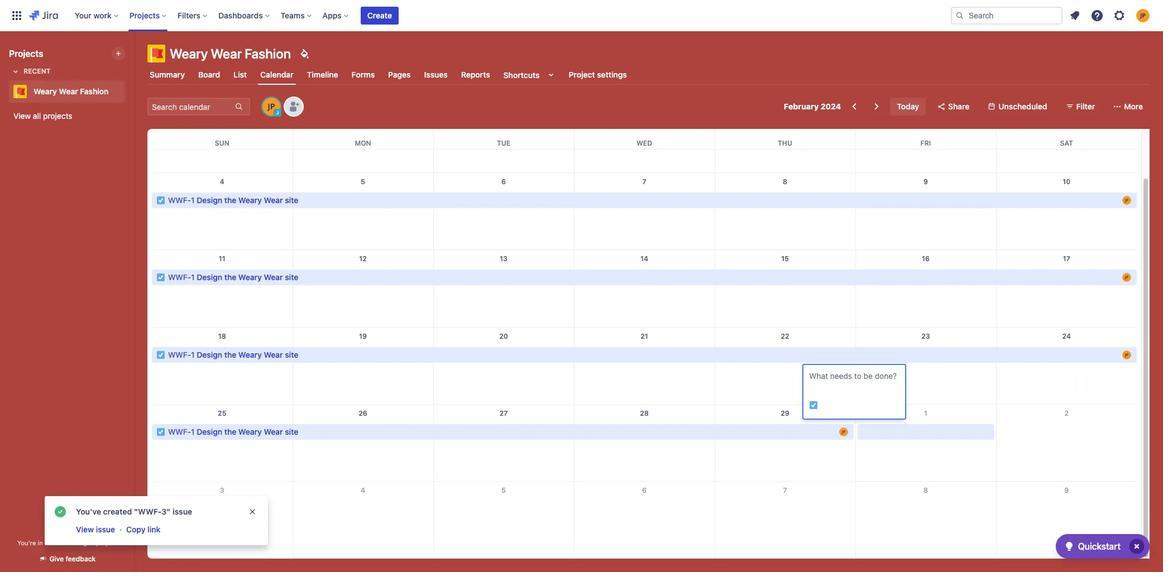 Task type: locate. For each thing, give the bounding box(es) containing it.
task image
[[810, 401, 819, 410]]

filters
[[178, 10, 201, 20]]

1 vertical spatial 4
[[361, 487, 365, 495]]

1 vertical spatial projects
[[9, 49, 43, 59]]

0 vertical spatial 6 link
[[495, 173, 513, 191]]

row containing sun
[[152, 129, 1138, 149]]

0 vertical spatial 8 link
[[777, 173, 795, 191]]

0 vertical spatial 7 link
[[636, 173, 654, 191]]

quickstart button
[[1056, 535, 1151, 559]]

4 wwf- from the top
[[168, 427, 191, 437]]

0 vertical spatial 5
[[361, 178, 365, 186]]

0 horizontal spatial weary wear fashion
[[34, 87, 109, 96]]

0 horizontal spatial 8 link
[[777, 173, 795, 191]]

view for view issue
[[76, 525, 94, 535]]

1 horizontal spatial projects
[[129, 10, 160, 20]]

forms link
[[350, 65, 377, 85]]

0 horizontal spatial 9 link
[[918, 173, 935, 191]]

1 vertical spatial 7 link
[[777, 482, 795, 500]]

more
[[1125, 102, 1144, 111]]

5 link
[[354, 173, 372, 191], [495, 482, 513, 500]]

site for 25
[[285, 427, 299, 437]]

dismiss quickstart image
[[1129, 538, 1147, 556]]

dismiss image
[[248, 508, 257, 517]]

17 link
[[1058, 250, 1076, 268]]

3 the from the top
[[225, 350, 237, 360]]

1 horizontal spatial 4 link
[[354, 482, 372, 500]]

0 horizontal spatial fashion
[[80, 87, 109, 96]]

0 vertical spatial 9
[[924, 178, 929, 186]]

6
[[502, 178, 506, 186], [643, 487, 647, 495]]

7 row from the top
[[152, 482, 1138, 559]]

projects button
[[126, 6, 171, 24]]

add to starred image
[[122, 85, 135, 98]]

1 horizontal spatial 9
[[1065, 487, 1070, 495]]

the for 11
[[225, 273, 237, 282]]

summary
[[150, 70, 185, 79]]

0 horizontal spatial 7
[[643, 178, 647, 186]]

2 the from the top
[[225, 273, 237, 282]]

1 for 19
[[191, 350, 195, 360]]

1 horizontal spatial issue
[[173, 507, 192, 517]]

weary for 11
[[239, 273, 262, 282]]

the for 4
[[225, 196, 237, 205]]

1 horizontal spatial fashion
[[245, 46, 291, 61]]

wwf- for 11
[[168, 273, 191, 282]]

view issue link
[[75, 524, 116, 537]]

3 wwf-1 design the weary wear site from the top
[[168, 350, 299, 360]]

share button
[[931, 98, 977, 116]]

more button
[[1107, 98, 1151, 116]]

7 link
[[636, 173, 654, 191], [777, 482, 795, 500]]

1 horizontal spatial 9 link
[[1058, 482, 1076, 500]]

12
[[359, 255, 367, 263]]

2
[[1065, 410, 1070, 418]]

25 link
[[213, 405, 231, 423]]

wear for 4
[[264, 196, 283, 205]]

0 horizontal spatial 4
[[220, 178, 225, 186]]

sidebar navigation image
[[122, 45, 146, 67]]

1 vertical spatial issue
[[96, 525, 115, 535]]

22
[[781, 332, 790, 341]]

3 link
[[213, 482, 231, 500]]

wear for 25
[[264, 427, 283, 437]]

feedback
[[66, 555, 96, 564]]

shortcuts
[[504, 70, 540, 80]]

tab list
[[141, 65, 1157, 85]]

february
[[785, 102, 819, 111]]

list link
[[231, 65, 249, 85]]

row
[[152, 96, 1138, 173], [152, 129, 1138, 149], [152, 173, 1138, 250], [152, 250, 1138, 328], [152, 328, 1138, 405], [152, 405, 1138, 482], [152, 482, 1138, 559]]

issue right 3"
[[173, 507, 192, 517]]

4 design from the top
[[197, 427, 222, 437]]

0 horizontal spatial 5 link
[[354, 173, 372, 191]]

today
[[898, 102, 920, 111]]

copy link button
[[125, 524, 162, 537]]

2 row from the top
[[152, 129, 1138, 149]]

1 for 26
[[191, 427, 195, 437]]

1 vertical spatial 9
[[1065, 487, 1070, 495]]

jira image
[[29, 9, 58, 22], [29, 9, 58, 22]]

sun
[[215, 139, 230, 148]]

weary wear fashion up view all projects link
[[34, 87, 109, 96]]

0 horizontal spatial 8
[[783, 178, 788, 186]]

1 vertical spatial 5
[[502, 487, 506, 495]]

1 vertical spatial view
[[76, 525, 94, 535]]

0 vertical spatial weary wear fashion
[[170, 46, 291, 61]]

mon
[[355, 139, 371, 148]]

2 wwf- from the top
[[168, 273, 191, 282]]

16
[[923, 255, 930, 263]]

8 link
[[777, 173, 795, 191], [918, 482, 935, 500]]

1 design from the top
[[197, 196, 222, 205]]

shortcuts button
[[502, 65, 560, 85]]

fri
[[921, 139, 932, 148]]

you've created "wwf-3" issue
[[76, 507, 192, 517]]

2024
[[821, 102, 842, 111]]

view issue
[[76, 525, 115, 535]]

1 for 5
[[191, 196, 195, 205]]

view left all
[[13, 111, 31, 121]]

29
[[781, 410, 790, 418]]

wwf-
[[168, 196, 191, 205], [168, 273, 191, 282], [168, 350, 191, 360], [168, 427, 191, 437]]

1 horizontal spatial weary wear fashion
[[170, 46, 291, 61]]

copy link
[[126, 525, 161, 535]]

issue up project
[[96, 525, 115, 535]]

1 vertical spatial 6 link
[[636, 482, 654, 500]]

projects up recent
[[9, 49, 43, 59]]

february 2024
[[785, 102, 842, 111]]

projects
[[43, 111, 72, 121]]

0 horizontal spatial 5
[[361, 178, 365, 186]]

3 site from the top
[[285, 350, 299, 360]]

1 horizontal spatial 5
[[502, 487, 506, 495]]

19
[[359, 332, 367, 341]]

18 link
[[213, 328, 231, 346]]

projects inside dropdown button
[[129, 10, 160, 20]]

0 horizontal spatial 9
[[924, 178, 929, 186]]

wed
[[637, 139, 653, 148]]

7
[[643, 178, 647, 186], [784, 487, 788, 495]]

1 horizontal spatial 8 link
[[918, 482, 935, 500]]

appswitcher icon image
[[10, 9, 23, 22]]

site for 4
[[285, 196, 299, 205]]

1 horizontal spatial 6 link
[[636, 482, 654, 500]]

the
[[225, 196, 237, 205], [225, 273, 237, 282], [225, 350, 237, 360], [225, 427, 237, 437]]

0 vertical spatial 7
[[643, 178, 647, 186]]

1 vertical spatial 9 link
[[1058, 482, 1076, 500]]

23 link
[[918, 328, 935, 346]]

view for view all projects
[[13, 111, 31, 121]]

4 the from the top
[[225, 427, 237, 437]]

4 link
[[213, 173, 231, 191], [354, 482, 372, 500]]

weary
[[170, 46, 208, 61], [34, 87, 57, 96], [239, 196, 262, 205], [239, 273, 262, 282], [239, 350, 262, 360], [239, 427, 262, 437]]

unscheduled image
[[988, 102, 997, 111]]

view up managed
[[76, 525, 94, 535]]

your work button
[[71, 6, 123, 24]]

calendar
[[260, 70, 294, 79]]

5
[[361, 178, 365, 186], [502, 487, 506, 495]]

9 link
[[918, 173, 935, 191], [1058, 482, 1076, 500]]

copy
[[126, 525, 146, 535]]

timeline link
[[305, 65, 341, 85]]

1 wwf-1 design the weary wear site from the top
[[168, 196, 299, 205]]

3"
[[162, 507, 171, 517]]

0 vertical spatial 4
[[220, 178, 225, 186]]

9 link down fri
[[918, 173, 935, 191]]

4 for the topmost 4 "link"
[[220, 178, 225, 186]]

wear for 18
[[264, 350, 283, 360]]

3
[[220, 487, 224, 495]]

0 vertical spatial view
[[13, 111, 31, 121]]

1 horizontal spatial 8
[[924, 487, 929, 495]]

1 site from the top
[[285, 196, 299, 205]]

1 vertical spatial weary wear fashion
[[34, 87, 109, 96]]

10
[[1064, 178, 1071, 186]]

mon link
[[353, 129, 374, 149]]

wear
[[211, 46, 242, 61], [59, 87, 78, 96], [264, 196, 283, 205], [264, 273, 283, 282], [264, 350, 283, 360], [264, 427, 283, 437]]

4 site from the top
[[285, 427, 299, 437]]

0 horizontal spatial 6 link
[[495, 173, 513, 191]]

pages
[[388, 70, 411, 79]]

0 vertical spatial 8
[[783, 178, 788, 186]]

fashion left add to starred icon
[[80, 87, 109, 96]]

1 wwf- from the top
[[168, 196, 191, 205]]

projects right work
[[129, 10, 160, 20]]

4 row from the top
[[152, 250, 1138, 328]]

give
[[50, 555, 64, 564]]

create project image
[[114, 49, 123, 58]]

previous month image
[[848, 100, 862, 113]]

2 site from the top
[[285, 273, 299, 282]]

row containing 3
[[152, 482, 1138, 559]]

1 vertical spatial 6
[[643, 487, 647, 495]]

tab list containing calendar
[[141, 65, 1157, 85]]

1 horizontal spatial 4
[[361, 487, 365, 495]]

you're in a team-managed project
[[17, 540, 117, 547]]

What needs to be done? - Press the "Enter" key to submit or the "Escape" key to cancel. text field
[[810, 371, 900, 393]]

create
[[368, 10, 392, 20]]

1 horizontal spatial 7
[[784, 487, 788, 495]]

wwf-1 design the weary wear site
[[168, 196, 299, 205], [168, 273, 299, 282], [168, 350, 299, 360], [168, 427, 299, 437]]

wwf- for 4
[[168, 196, 191, 205]]

26
[[359, 410, 368, 418]]

create button
[[361, 6, 399, 24]]

weary for 4
[[239, 196, 262, 205]]

give feedback button
[[32, 550, 102, 569]]

1 vertical spatial 8
[[924, 487, 929, 495]]

23
[[922, 332, 931, 341]]

2 wwf-1 design the weary wear site from the top
[[168, 273, 299, 282]]

wwf- for 25
[[168, 427, 191, 437]]

27 link
[[495, 405, 513, 423]]

1 vertical spatial 8 link
[[918, 482, 935, 500]]

2 design from the top
[[197, 273, 222, 282]]

3 row from the top
[[152, 173, 1138, 250]]

primary element
[[7, 0, 952, 31]]

3 wwf- from the top
[[168, 350, 191, 360]]

collapse recent projects image
[[9, 65, 22, 78]]

fashion up calendar
[[245, 46, 291, 61]]

9 link up check icon
[[1058, 482, 1076, 500]]

weary for 18
[[239, 350, 262, 360]]

21 link
[[636, 328, 654, 346]]

all
[[33, 111, 41, 121]]

grid
[[152, 75, 1138, 559]]

issue
[[173, 507, 192, 517], [96, 525, 115, 535]]

settings image
[[1114, 9, 1127, 22]]

0 horizontal spatial 4 link
[[213, 173, 231, 191]]

1 horizontal spatial view
[[76, 525, 94, 535]]

0 horizontal spatial issue
[[96, 525, 115, 535]]

0 vertical spatial projects
[[129, 10, 160, 20]]

banner
[[0, 0, 1164, 31]]

0 horizontal spatial view
[[13, 111, 31, 121]]

0 vertical spatial 6
[[502, 178, 506, 186]]

5 row from the top
[[152, 328, 1138, 405]]

4 wwf-1 design the weary wear site from the top
[[168, 427, 299, 437]]

1 vertical spatial 4 link
[[354, 482, 372, 500]]

created
[[103, 507, 132, 517]]

weary wear fashion up list
[[170, 46, 291, 61]]

3 design from the top
[[197, 350, 222, 360]]

1 horizontal spatial 5 link
[[495, 482, 513, 500]]

1 the from the top
[[225, 196, 237, 205]]

reports
[[461, 70, 490, 79]]

the for 25
[[225, 427, 237, 437]]

team-
[[50, 540, 67, 547]]

10 link
[[1058, 173, 1076, 191]]

you've
[[76, 507, 101, 517]]



Task type: vqa. For each thing, say whether or not it's contained in the screenshot.


Task type: describe. For each thing, give the bounding box(es) containing it.
pages link
[[386, 65, 413, 85]]

0 horizontal spatial 6
[[502, 178, 506, 186]]

weary wear fashion link
[[9, 80, 121, 103]]

wwf-1 design the weary wear site for 11
[[168, 273, 299, 282]]

28
[[640, 410, 649, 418]]

0 vertical spatial 5 link
[[354, 173, 372, 191]]

wed link
[[635, 129, 655, 149]]

quickstart
[[1079, 542, 1121, 552]]

forms
[[352, 70, 375, 79]]

success image
[[54, 506, 67, 519]]

help image
[[1091, 9, 1105, 22]]

issues
[[424, 70, 448, 79]]

project
[[96, 540, 117, 547]]

next month image
[[871, 100, 884, 113]]

search image
[[956, 11, 965, 20]]

reports link
[[459, 65, 493, 85]]

site for 11
[[285, 273, 299, 282]]

sat
[[1061, 139, 1074, 148]]

view all projects link
[[9, 106, 125, 126]]

sun link
[[213, 129, 232, 149]]

managed
[[67, 540, 94, 547]]

filters button
[[174, 6, 212, 24]]

apps
[[323, 10, 342, 20]]

21
[[641, 332, 649, 341]]

design for 11
[[197, 273, 222, 282]]

Search field
[[952, 6, 1063, 24]]

teams button
[[278, 6, 316, 24]]

1 link
[[918, 405, 935, 423]]

0 vertical spatial issue
[[173, 507, 192, 517]]

20 link
[[495, 328, 513, 346]]

site for 18
[[285, 350, 299, 360]]

project settings
[[569, 70, 627, 79]]

5 for the 5 link to the top
[[361, 178, 365, 186]]

work
[[94, 10, 112, 20]]

1 horizontal spatial 6
[[643, 487, 647, 495]]

5 for bottommost the 5 link
[[502, 487, 506, 495]]

unscheduled
[[999, 102, 1048, 111]]

you're
[[17, 540, 36, 547]]

13
[[500, 255, 508, 263]]

tue
[[497, 139, 511, 148]]

dashboards button
[[215, 6, 274, 24]]

sat link
[[1059, 129, 1076, 149]]

6 row from the top
[[152, 405, 1138, 482]]

17
[[1064, 255, 1071, 263]]

james peterson image
[[263, 98, 281, 116]]

thu link
[[776, 129, 795, 149]]

wwf-1 design the weary wear site for 18
[[168, 350, 299, 360]]

share
[[949, 102, 970, 111]]

9 for the topmost the 9 link
[[924, 178, 929, 186]]

check image
[[1063, 540, 1077, 554]]

apps button
[[319, 6, 353, 24]]

1 vertical spatial 5 link
[[495, 482, 513, 500]]

design for 4
[[197, 196, 222, 205]]

2 link
[[1058, 405, 1076, 423]]

0 horizontal spatial 7 link
[[636, 173, 654, 191]]

view all projects
[[13, 111, 72, 121]]

0 vertical spatial 4 link
[[213, 173, 231, 191]]

board
[[198, 70, 220, 79]]

Search calendar text field
[[149, 99, 234, 115]]

settings
[[597, 70, 627, 79]]

project settings link
[[567, 65, 630, 85]]

dashboards
[[219, 10, 263, 20]]

notifications image
[[1069, 9, 1082, 22]]

1 vertical spatial 7
[[784, 487, 788, 495]]

15
[[782, 255, 789, 263]]

wear for 11
[[264, 273, 283, 282]]

12 link
[[354, 250, 372, 268]]

0 vertical spatial fashion
[[245, 46, 291, 61]]

weary for 25
[[239, 427, 262, 437]]

project
[[569, 70, 595, 79]]

the for 18
[[225, 350, 237, 360]]

11
[[219, 255, 226, 263]]

28 link
[[636, 405, 654, 423]]

banner containing your work
[[0, 0, 1164, 31]]

in
[[38, 540, 43, 547]]

set background color image
[[298, 47, 311, 60]]

24 link
[[1058, 328, 1076, 346]]

16 link
[[918, 250, 935, 268]]

give feedback
[[50, 555, 96, 564]]

design for 25
[[197, 427, 222, 437]]

18
[[218, 332, 226, 341]]

1 row from the top
[[152, 96, 1138, 173]]

list
[[234, 70, 247, 79]]

29 link
[[777, 405, 795, 423]]

22 link
[[777, 328, 795, 346]]

wwf-1 design the weary wear site for 4
[[168, 196, 299, 205]]

9 for the 9 link to the bottom
[[1065, 487, 1070, 495]]

your
[[75, 10, 92, 20]]

27
[[500, 410, 508, 418]]

1 vertical spatial fashion
[[80, 87, 109, 96]]

1 horizontal spatial 7 link
[[777, 482, 795, 500]]

grid containing wwf-1
[[152, 75, 1138, 559]]

your profile and settings image
[[1137, 9, 1151, 22]]

20
[[500, 332, 508, 341]]

add people image
[[287, 100, 301, 113]]

1 for 12
[[191, 273, 195, 282]]

your work
[[75, 10, 112, 20]]

24
[[1063, 332, 1072, 341]]

issues link
[[422, 65, 450, 85]]

26 link
[[354, 405, 372, 423]]

a
[[45, 540, 48, 547]]

8 for the top 8 link
[[783, 178, 788, 186]]

fri link
[[919, 129, 934, 149]]

8 for the rightmost 8 link
[[924, 487, 929, 495]]

wwf- for 18
[[168, 350, 191, 360]]

wwf-1 design the weary wear site for 25
[[168, 427, 299, 437]]

filter
[[1077, 102, 1096, 111]]

19 link
[[354, 328, 372, 346]]

design for 18
[[197, 350, 222, 360]]

0 vertical spatial 9 link
[[918, 173, 935, 191]]

board link
[[196, 65, 222, 85]]

0 horizontal spatial projects
[[9, 49, 43, 59]]

"wwf-
[[134, 507, 162, 517]]

4 for 4 "link" to the right
[[361, 487, 365, 495]]

unscheduled button
[[981, 98, 1055, 116]]

teams
[[281, 10, 305, 20]]

recent
[[23, 67, 51, 75]]

summary link
[[148, 65, 187, 85]]



